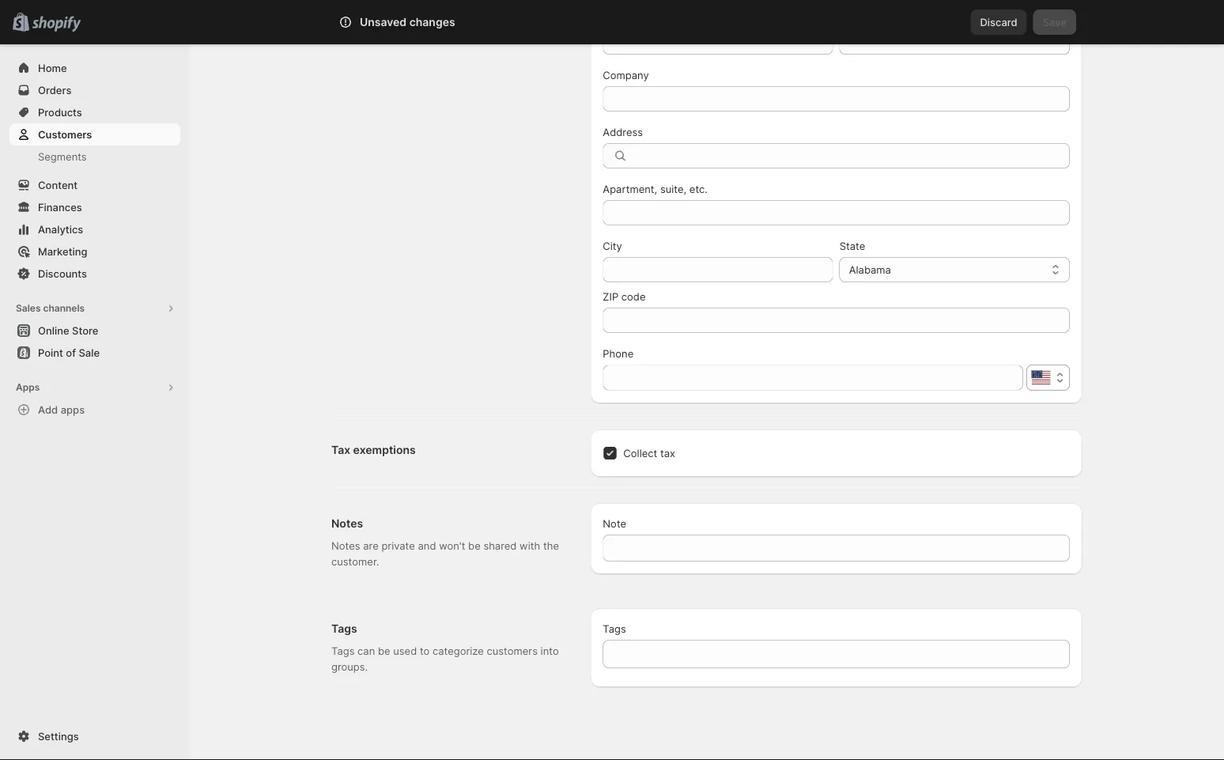 Task type: vqa. For each thing, say whether or not it's contained in the screenshot.
text box
no



Task type: describe. For each thing, give the bounding box(es) containing it.
groups.
[[331, 661, 368, 673]]

settings link
[[9, 725, 180, 748]]

zip
[[603, 290, 619, 303]]

zip code
[[603, 290, 646, 303]]

Note text field
[[603, 535, 1070, 562]]

products link
[[9, 101, 180, 123]]

exemptions
[[353, 443, 416, 457]]

collect tax
[[624, 447, 676, 459]]

customers link
[[9, 123, 180, 146]]

segments link
[[9, 146, 180, 168]]

tax exemptions
[[331, 443, 416, 457]]

Last name text field
[[840, 29, 1070, 55]]

marketing
[[38, 245, 87, 258]]

suite,
[[660, 183, 687, 195]]

phone
[[603, 347, 634, 360]]

apartment, suite, etc.
[[603, 183, 708, 195]]

to
[[420, 645, 430, 657]]

analytics link
[[9, 218, 180, 241]]

orders link
[[9, 79, 180, 101]]

discounts
[[38, 267, 87, 280]]

search
[[409, 16, 442, 28]]

etc.
[[690, 183, 708, 195]]

tax
[[331, 443, 351, 457]]

customer.
[[331, 555, 379, 568]]

segments
[[38, 150, 87, 163]]

Tags field
[[613, 640, 1061, 669]]

unsaved
[[360, 15, 407, 29]]

discard button
[[971, 9, 1027, 35]]

apps
[[61, 403, 85, 416]]

home link
[[9, 57, 180, 79]]

customers
[[38, 128, 92, 140]]

can
[[358, 645, 375, 657]]

city
[[603, 240, 622, 252]]

and
[[418, 540, 436, 552]]

products
[[38, 106, 82, 118]]

won't
[[439, 540, 466, 552]]

settings
[[38, 730, 79, 742]]

be inside notes are private and won't be shared with the customer.
[[468, 540, 481, 552]]

Apartment, suite, etc. text field
[[603, 200, 1070, 225]]

notes are private and won't be shared with the customer.
[[331, 540, 559, 568]]

discounts link
[[9, 263, 180, 285]]

changes
[[410, 15, 455, 29]]

unsaved changes
[[360, 15, 455, 29]]

sales
[[16, 303, 41, 314]]

into
[[541, 645, 559, 657]]

customers
[[487, 645, 538, 657]]

alabama
[[849, 263, 892, 276]]

tags can be used to categorize customers into groups.
[[331, 645, 559, 673]]



Task type: locate. For each thing, give the bounding box(es) containing it.
collect
[[624, 447, 658, 459]]

united states (+1) image
[[1032, 371, 1051, 385]]

analytics
[[38, 223, 83, 235]]

notes for notes are private and won't be shared with the customer.
[[331, 540, 360, 552]]

First name text field
[[603, 29, 834, 55]]

save button
[[1034, 9, 1077, 35]]

code
[[622, 290, 646, 303]]

marketing link
[[9, 241, 180, 263]]

with
[[520, 540, 541, 552]]

categorize
[[433, 645, 484, 657]]

notes inside notes are private and won't be shared with the customer.
[[331, 540, 360, 552]]

tags
[[331, 622, 357, 636], [603, 623, 626, 635], [331, 645, 355, 657]]

content link
[[9, 174, 180, 196]]

channels
[[43, 303, 85, 314]]

orders
[[38, 84, 72, 96]]

add
[[38, 403, 58, 416]]

apps
[[16, 382, 40, 393]]

private
[[382, 540, 415, 552]]

Address text field
[[635, 143, 1070, 169]]

apartment,
[[603, 183, 658, 195]]

finances link
[[9, 196, 180, 218]]

1 vertical spatial be
[[378, 645, 390, 657]]

notes for notes
[[331, 517, 363, 530]]

add apps
[[38, 403, 85, 416]]

be right the can at the bottom of the page
[[378, 645, 390, 657]]

content
[[38, 179, 78, 191]]

notes
[[331, 517, 363, 530], [331, 540, 360, 552]]

1 notes from the top
[[331, 517, 363, 530]]

0 horizontal spatial be
[[378, 645, 390, 657]]

are
[[363, 540, 379, 552]]

be inside tags can be used to categorize customers into groups.
[[378, 645, 390, 657]]

1 vertical spatial notes
[[331, 540, 360, 552]]

apps button
[[9, 377, 180, 399]]

0 vertical spatial notes
[[331, 517, 363, 530]]

ZIP code text field
[[603, 308, 1070, 333]]

0 vertical spatial be
[[468, 540, 481, 552]]

be right the won't
[[468, 540, 481, 552]]

shared
[[484, 540, 517, 552]]

be
[[468, 540, 481, 552], [378, 645, 390, 657]]

save
[[1043, 16, 1067, 28]]

Company text field
[[603, 86, 1070, 112]]

home
[[38, 62, 67, 74]]

City text field
[[603, 257, 834, 282]]

note
[[603, 517, 627, 530]]

1 horizontal spatial be
[[468, 540, 481, 552]]

search button
[[383, 9, 842, 35]]

company
[[603, 69, 649, 81]]

sales channels
[[16, 303, 85, 314]]

the
[[543, 540, 559, 552]]

address
[[603, 126, 643, 138]]

tax
[[661, 447, 676, 459]]

sales channels button
[[9, 297, 180, 320]]

shopify image
[[32, 16, 81, 32]]

tags inside tags can be used to categorize customers into groups.
[[331, 645, 355, 657]]

add apps button
[[9, 399, 180, 421]]

used
[[393, 645, 417, 657]]

2 notes from the top
[[331, 540, 360, 552]]

state
[[840, 240, 866, 252]]

Phone text field
[[603, 365, 1024, 390]]

discard
[[981, 16, 1018, 28]]

finances
[[38, 201, 82, 213]]



